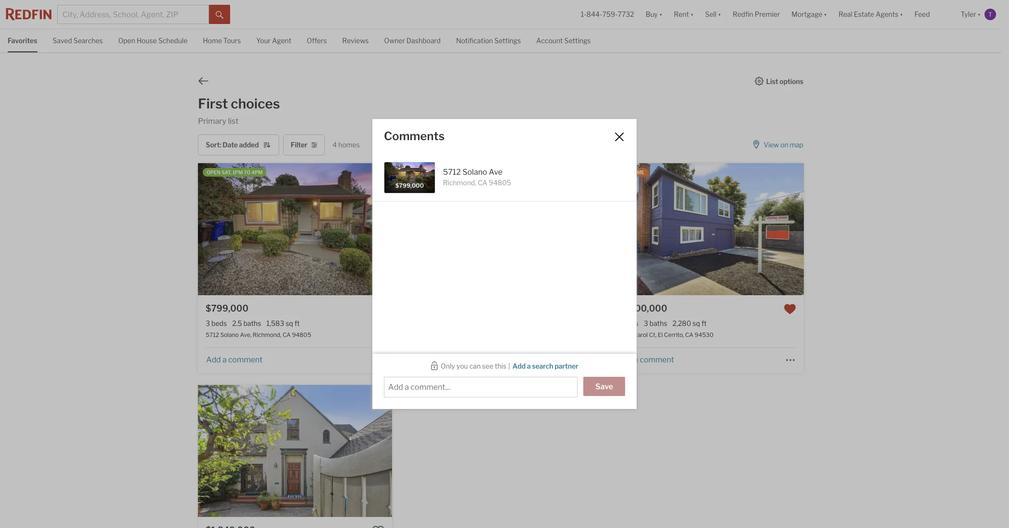 Task type: locate. For each thing, give the bounding box(es) containing it.
|
[[509, 363, 510, 371]]

4
[[333, 141, 337, 149], [618, 320, 622, 328]]

1 horizontal spatial 5712
[[443, 168, 461, 177]]

1 vertical spatial solano
[[220, 332, 239, 339]]

94805 inside 5712 solano ave richmond, ca 94805
[[489, 179, 511, 187]]

beds up 7004
[[624, 320, 639, 328]]

2 comment from the left
[[434, 356, 469, 365]]

premier
[[755, 10, 781, 18]]

0 vertical spatial richmond,
[[443, 179, 477, 187]]

first
[[198, 96, 228, 112]]

add a comment button down the carol
[[618, 356, 675, 365]]

3 up the carol
[[644, 320, 649, 328]]

baths for $1,300,000
[[650, 320, 668, 328]]

2 sq from the left
[[693, 320, 701, 328]]

3
[[206, 320, 210, 328], [644, 320, 649, 328]]

notification
[[456, 37, 493, 45]]

sq up 94530
[[693, 320, 701, 328]]

3 for 3 beds
[[206, 320, 210, 328]]

94805 down the 1,583 sq ft
[[292, 332, 311, 339]]

2 horizontal spatial add a comment button
[[618, 356, 675, 365]]

solano left ave
[[463, 168, 488, 177]]

0 horizontal spatial baths
[[244, 320, 261, 328]]

1 horizontal spatial sq
[[693, 320, 701, 328]]

1 horizontal spatial settings
[[565, 37, 591, 45]]

2 settings from the left
[[565, 37, 591, 45]]

1 horizontal spatial add a comment button
[[412, 356, 469, 365]]

1 horizontal spatial comment
[[434, 356, 469, 365]]

1pm
[[233, 170, 243, 176]]

3 down the $799,000
[[206, 320, 210, 328]]

0 horizontal spatial favorite button checkbox
[[372, 526, 385, 529]]

comments dialog
[[373, 119, 637, 410]]

solano
[[463, 168, 488, 177], [220, 332, 239, 339]]

3 photo of 629 beloit ave, kensington, ca 94708 image from the left
[[598, 164, 793, 296]]

photo of 5712 solano ave, richmond, ca 94805 image
[[385, 163, 435, 193], [4, 164, 198, 296], [198, 164, 393, 296], [392, 164, 587, 296]]

add
[[206, 356, 221, 365], [412, 356, 427, 365], [618, 356, 633, 365], [513, 363, 526, 371]]

comment left can
[[434, 356, 469, 365]]

1 horizontal spatial beds
[[624, 320, 639, 328]]

0 horizontal spatial 3
[[206, 320, 210, 328]]

1 horizontal spatial 4
[[618, 320, 622, 328]]

2 horizontal spatial add a comment
[[618, 356, 675, 365]]

5712 down 3 beds
[[206, 332, 219, 339]]

1 photo of 50 lenox rd, kensington, ca 94707 image from the left
[[4, 386, 198, 518]]

home tours
[[203, 37, 241, 45]]

solano inside 5712 solano ave richmond, ca 94805
[[463, 168, 488, 177]]

4 up 7004
[[618, 320, 622, 328]]

list options
[[767, 77, 804, 85]]

1 vertical spatial favorite button checkbox
[[372, 526, 385, 529]]

2 photo of 7004 carol ct, el cerrito, ca 94530 image from the left
[[610, 164, 804, 296]]

el
[[658, 332, 663, 339]]

account settings
[[537, 37, 591, 45]]

0 horizontal spatial 94805
[[292, 332, 311, 339]]

options
[[780, 77, 804, 85]]

1 beds from the left
[[212, 320, 227, 328]]

ct,
[[650, 332, 657, 339]]

cerrito,
[[665, 332, 684, 339]]

solano down 2.5
[[220, 332, 239, 339]]

ft right 1,583
[[295, 320, 300, 328]]

beds for $799,000
[[212, 320, 227, 328]]

1 baths from the left
[[244, 320, 261, 328]]

1 horizontal spatial 3
[[644, 320, 649, 328]]

1 vertical spatial 5712
[[206, 332, 219, 339]]

first choices primary list
[[198, 96, 280, 126]]

homes
[[339, 141, 360, 149]]

sq
[[286, 320, 293, 328], [693, 320, 701, 328]]

1 horizontal spatial ca
[[478, 179, 488, 187]]

0 vertical spatial 4
[[333, 141, 337, 149]]

0 horizontal spatial sq
[[286, 320, 293, 328]]

2 ft from the left
[[702, 320, 707, 328]]

0 horizontal spatial ca
[[283, 332, 291, 339]]

a left search
[[527, 363, 531, 371]]

1 sq from the left
[[286, 320, 293, 328]]

add right |
[[513, 363, 526, 371]]

favorite button image
[[372, 526, 385, 529]]

0 horizontal spatial comment
[[228, 356, 263, 365]]

1 horizontal spatial richmond,
[[443, 179, 477, 187]]

1 horizontal spatial 94805
[[489, 179, 511, 187]]

photo of 50 lenox rd, kensington, ca 94707 image
[[4, 386, 198, 518], [198, 386, 393, 518], [392, 386, 587, 518]]

1 vertical spatial 94805
[[292, 332, 311, 339]]

add down 7004
[[618, 356, 633, 365]]

1 horizontal spatial baths
[[650, 320, 668, 328]]

favorite button checkbox
[[784, 304, 797, 316], [372, 526, 385, 529]]

2 beds from the left
[[624, 320, 639, 328]]

94805
[[489, 179, 511, 187], [292, 332, 311, 339]]

photo of 5712 solano ave, richmond, ca 94805 image inside "comments" dialog
[[385, 163, 435, 193]]

search
[[532, 363, 554, 371]]

date
[[223, 141, 238, 149]]

beds for $1,300,000
[[624, 320, 639, 328]]

a
[[223, 356, 227, 365], [429, 356, 433, 365], [634, 356, 639, 365], [527, 363, 531, 371]]

2 3 from the left
[[644, 320, 649, 328]]

0 horizontal spatial settings
[[495, 37, 521, 45]]

1 add a comment button from the left
[[206, 356, 263, 365]]

beds
[[212, 320, 227, 328], [624, 320, 639, 328]]

1 vertical spatial richmond,
[[253, 332, 282, 339]]

3 photo of 7004 carol ct, el cerrito, ca 94530 image from the left
[[804, 164, 999, 296]]

ft for $799,000
[[295, 320, 300, 328]]

baths up el
[[650, 320, 668, 328]]

solano for ave,
[[220, 332, 239, 339]]

only you can see this | add a search partner
[[441, 363, 579, 371]]

reviews
[[342, 37, 369, 45]]

1-844-759-7732
[[581, 10, 635, 18]]

1 horizontal spatial add a comment
[[412, 356, 469, 365]]

offers link
[[307, 29, 327, 51]]

0 horizontal spatial solano
[[220, 332, 239, 339]]

5712
[[443, 168, 461, 177], [206, 332, 219, 339]]

baths
[[244, 320, 261, 328], [650, 320, 668, 328]]

dashboard
[[407, 37, 441, 45]]

0 vertical spatial 5712
[[443, 168, 461, 177]]

baths for $799,000
[[244, 320, 261, 328]]

1 add a comment from the left
[[206, 356, 263, 365]]

ca for ave
[[478, 179, 488, 187]]

1 settings from the left
[[495, 37, 521, 45]]

0 horizontal spatial ft
[[295, 320, 300, 328]]

richmond, inside 5712 solano ave richmond, ca 94805
[[443, 179, 477, 187]]

5712 inside 5712 solano ave richmond, ca 94805
[[443, 168, 461, 177]]

on
[[781, 141, 789, 149]]

add a comment down ave,
[[206, 356, 263, 365]]

a down 3 beds
[[223, 356, 227, 365]]

4pm
[[252, 170, 263, 176]]

0 horizontal spatial add a comment button
[[206, 356, 263, 365]]

0 vertical spatial favorite button checkbox
[[784, 304, 797, 316]]

0 horizontal spatial 4
[[333, 141, 337, 149]]

94805 down ave
[[489, 179, 511, 187]]

3 add a comment button from the left
[[618, 356, 675, 365]]

5712 left ave
[[443, 168, 461, 177]]

ca down the 1,583 sq ft
[[283, 332, 291, 339]]

richmond,
[[443, 179, 477, 187], [253, 332, 282, 339]]

solano for ave
[[463, 168, 488, 177]]

0 horizontal spatial add a comment
[[206, 356, 263, 365]]

favorites link
[[8, 29, 37, 51]]

saved searches link
[[53, 29, 103, 51]]

home
[[203, 37, 222, 45]]

add a comment
[[206, 356, 263, 365], [412, 356, 469, 365], [618, 356, 675, 365]]

1 horizontal spatial favorite button checkbox
[[784, 304, 797, 316]]

filter
[[291, 141, 308, 149]]

4 left the homes in the top of the page
[[333, 141, 337, 149]]

1 ft from the left
[[295, 320, 300, 328]]

notification settings
[[456, 37, 521, 45]]

0 horizontal spatial richmond,
[[253, 332, 282, 339]]

1-844-759-7732 link
[[581, 10, 635, 18]]

richmond, for ave
[[443, 179, 477, 187]]

4 for 4 beds
[[618, 320, 622, 328]]

0 vertical spatial 94805
[[489, 179, 511, 187]]

your agent link
[[256, 29, 292, 51]]

844-
[[587, 10, 603, 18]]

1 horizontal spatial ft
[[702, 320, 707, 328]]

94805 for ave
[[489, 179, 511, 187]]

add a comment down the carol
[[618, 356, 675, 365]]

baths up "5712 solano ave, richmond, ca 94805"
[[244, 320, 261, 328]]

ft up 94530
[[702, 320, 707, 328]]

1 horizontal spatial solano
[[463, 168, 488, 177]]

sq right 1,583
[[286, 320, 293, 328]]

ca inside 5712 solano ave richmond, ca 94805
[[478, 179, 488, 187]]

5712 solano ave richmond, ca 94805
[[443, 168, 511, 187]]

beds down the $799,000
[[212, 320, 227, 328]]

choices
[[231, 96, 280, 112]]

add a comment button down ave,
[[206, 356, 263, 365]]

1 comment from the left
[[228, 356, 263, 365]]

saved searches
[[53, 37, 103, 45]]

0 horizontal spatial 5712
[[206, 332, 219, 339]]

settings down 1-
[[565, 37, 591, 45]]

ca down comments element
[[478, 179, 488, 187]]

photo of 7004 carol ct, el cerrito, ca 94530 image
[[416, 164, 610, 296], [610, 164, 804, 296], [804, 164, 999, 296]]

add a comment left can
[[412, 356, 469, 365]]

0 horizontal spatial beds
[[212, 320, 227, 328]]

2 baths from the left
[[650, 320, 668, 328]]

settings right notification
[[495, 37, 521, 45]]

5712 solano ave, richmond, ca 94805
[[206, 332, 311, 339]]

0 vertical spatial solano
[[463, 168, 488, 177]]

$799,000
[[206, 304, 249, 314]]

1 3 from the left
[[206, 320, 210, 328]]

comment down el
[[640, 356, 675, 365]]

this
[[495, 363, 507, 371]]

a inside only you can see this | add a search partner
[[527, 363, 531, 371]]

4 beds
[[618, 320, 639, 328]]

City, Address, School, Agent, ZIP search field
[[57, 5, 209, 24]]

list
[[767, 77, 779, 85]]

user photo image
[[985, 9, 997, 20]]

1 vertical spatial 4
[[618, 320, 622, 328]]

comments
[[384, 130, 445, 143]]

2 horizontal spatial comment
[[640, 356, 675, 365]]

ca for ave,
[[283, 332, 291, 339]]

agent
[[272, 37, 292, 45]]

ft for $1,300,000
[[702, 320, 707, 328]]

photo of 629 beloit ave, kensington, ca 94708 image
[[210, 164, 404, 296], [404, 164, 598, 296], [598, 164, 793, 296]]

open sat, 1pm to 4pm
[[207, 170, 263, 176]]

comment down ave,
[[228, 356, 263, 365]]

owner dashboard link
[[384, 29, 441, 51]]

3 for 3 baths
[[644, 320, 649, 328]]

ca down 2,280 sq ft
[[686, 332, 694, 339]]

add a comment button left can
[[412, 356, 469, 365]]

submit search image
[[216, 11, 224, 19]]



Task type: describe. For each thing, give the bounding box(es) containing it.
1 photo of 7004 carol ct, el cerrito, ca 94530 image from the left
[[416, 164, 610, 296]]

your
[[256, 37, 271, 45]]

you
[[457, 363, 468, 371]]

carol
[[634, 332, 648, 339]]

favorite button image
[[784, 304, 797, 316]]

schedule
[[158, 37, 188, 45]]

account
[[537, 37, 563, 45]]

2.5 baths
[[232, 320, 261, 328]]

list options button
[[755, 77, 804, 85]]

feed
[[915, 10, 931, 18]]

sort
[[206, 141, 220, 149]]

home tours link
[[203, 29, 241, 51]]

open house schedule link
[[118, 29, 188, 51]]

a down the carol
[[634, 356, 639, 365]]

see
[[482, 363, 494, 371]]

1 photo of 629 beloit ave, kensington, ca 94708 image from the left
[[210, 164, 404, 296]]

2 add a comment button from the left
[[412, 356, 469, 365]]

searches
[[74, 37, 103, 45]]

partner
[[555, 363, 579, 371]]

feed button
[[909, 0, 956, 29]]

3 add a comment from the left
[[618, 356, 675, 365]]

1-
[[581, 10, 587, 18]]

3 comment from the left
[[640, 356, 675, 365]]

add inside only you can see this | add a search partner
[[513, 363, 526, 371]]

2,280 sq ft
[[673, 320, 707, 328]]

redfin premier button
[[727, 0, 786, 29]]

redfin
[[733, 10, 754, 18]]

2 photo of 629 beloit ave, kensington, ca 94708 image from the left
[[404, 164, 598, 296]]

ave
[[489, 168, 503, 177]]

add left only
[[412, 356, 427, 365]]

view on map
[[764, 141, 804, 149]]

open house schedule
[[118, 37, 188, 45]]

owner dashboard
[[384, 37, 441, 45]]

richmond, for ave,
[[253, 332, 282, 339]]

can
[[470, 363, 481, 371]]

reviews link
[[342, 29, 369, 51]]

open
[[118, 37, 135, 45]]

5712 for ave,
[[206, 332, 219, 339]]

4 for 4 homes
[[333, 141, 337, 149]]

house
[[137, 37, 157, 45]]

saved
[[53, 37, 72, 45]]

settings for notification settings
[[495, 37, 521, 45]]

notification settings link
[[456, 29, 521, 51]]

list
[[228, 117, 239, 126]]

account settings link
[[537, 29, 591, 51]]

3 beds
[[206, 320, 227, 328]]

add down 3 beds
[[206, 356, 221, 365]]

:
[[220, 141, 221, 149]]

sort : date added
[[206, 141, 259, 149]]

view
[[764, 141, 780, 149]]

1,583 sq ft
[[267, 320, 300, 328]]

sq for $1,300,000
[[693, 320, 701, 328]]

tours
[[224, 37, 241, 45]]

2,280
[[673, 320, 692, 328]]

$1,300,000
[[618, 304, 668, 314]]

sat,
[[222, 170, 232, 176]]

settings for account settings
[[565, 37, 591, 45]]

1,583
[[267, 320, 284, 328]]

only
[[441, 363, 455, 371]]

open
[[207, 170, 221, 176]]

94530
[[695, 332, 714, 339]]

3 photo of 50 lenox rd, kensington, ca 94707 image from the left
[[392, 386, 587, 518]]

7004
[[618, 332, 633, 339]]

favorites
[[8, 37, 37, 45]]

7732
[[618, 10, 635, 18]]

hot
[[619, 170, 629, 176]]

7004 carol ct, el cerrito, ca 94530
[[618, 332, 714, 339]]

redfin premier
[[733, 10, 781, 18]]

3 baths
[[644, 320, 668, 328]]

your agent
[[256, 37, 292, 45]]

4 homes
[[333, 141, 360, 149]]

home
[[630, 170, 645, 176]]

filter button
[[283, 135, 325, 156]]

map
[[790, 141, 804, 149]]

added
[[239, 141, 259, 149]]

94805 for ave,
[[292, 332, 311, 339]]

a left only
[[429, 356, 433, 365]]

view on map button
[[752, 135, 804, 156]]

add a search partner button
[[512, 362, 579, 372]]

2 horizontal spatial ca
[[686, 332, 694, 339]]

owner
[[384, 37, 405, 45]]

ave,
[[240, 332, 252, 339]]

comments element
[[384, 130, 602, 143]]

2 photo of 50 lenox rd, kensington, ca 94707 image from the left
[[198, 386, 393, 518]]

2.5
[[232, 320, 242, 328]]

2 add a comment from the left
[[412, 356, 469, 365]]

primary
[[198, 117, 226, 126]]

hot home
[[619, 170, 645, 176]]

5712 for ave
[[443, 168, 461, 177]]

offers
[[307, 37, 327, 45]]

sq for $799,000
[[286, 320, 293, 328]]

to
[[244, 170, 251, 176]]

Add a comment... text field
[[389, 383, 574, 393]]



Task type: vqa. For each thing, say whether or not it's contained in the screenshot.
View On Map
yes



